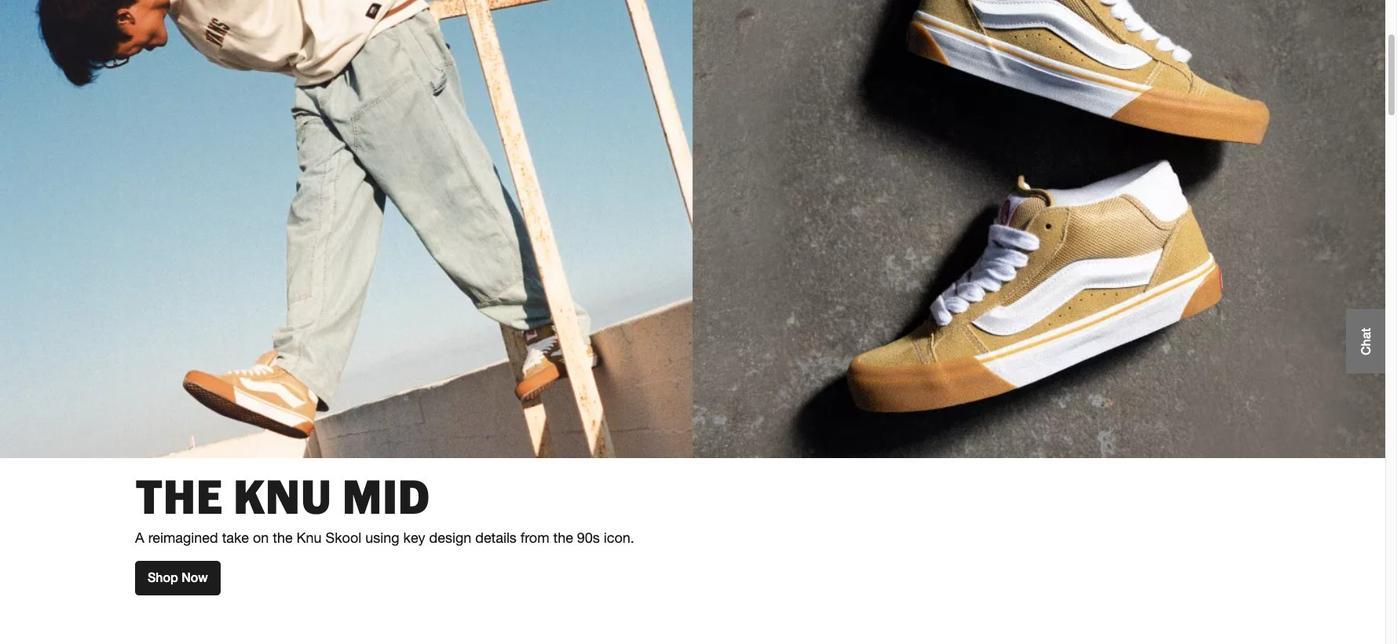 Task type: vqa. For each thing, say whether or not it's contained in the screenshot.
the https://images.vans.com/is/image/VansBrand/HO23%5FKNU%20MID%5FPT2%5FKHAKI%5FMOBILESECONDARY%5FH2T%5F398x498?wid=398
yes



Task type: locate. For each thing, give the bounding box(es) containing it.
https://images.vans.com/is/image/vansbrand/ho23%5fknu%20mid%5fpt2%5fkhaki%5fmobilesecondary%5fh2t%5f398x498?wid=398 image
[[0, 0, 1385, 459]]



